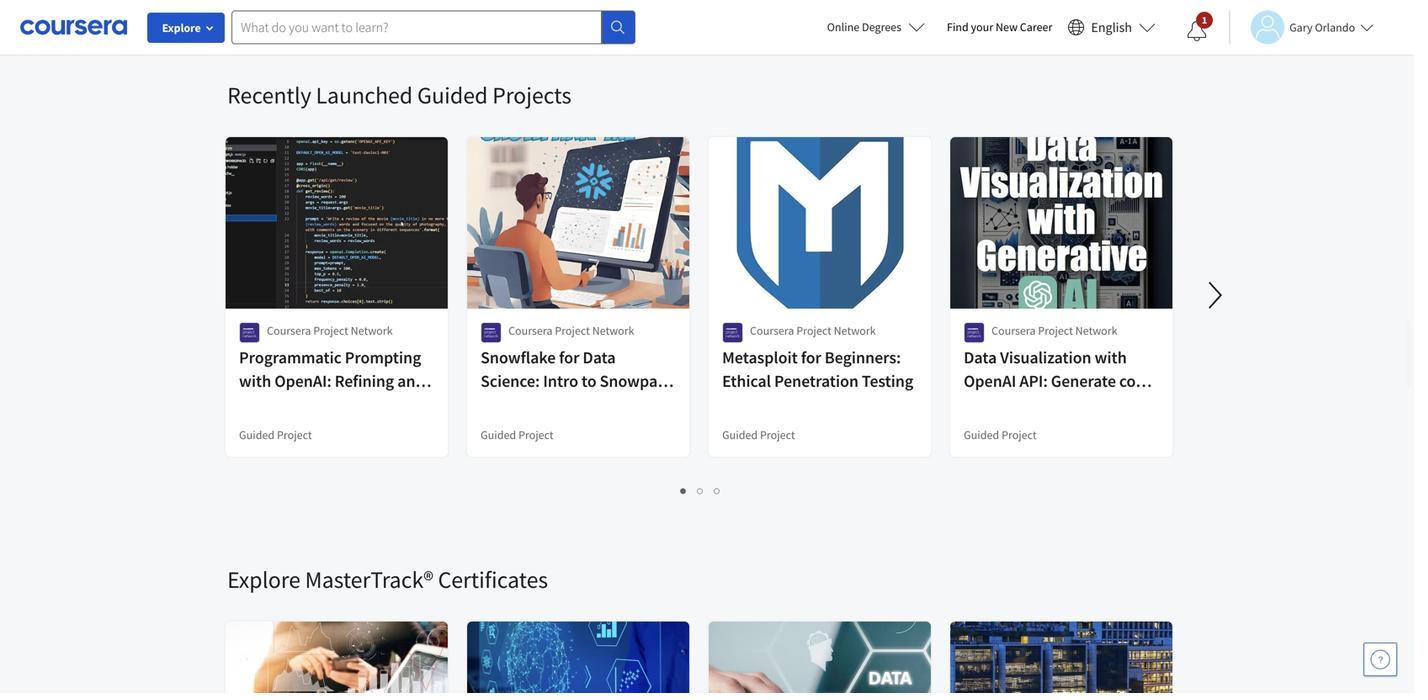 Task type: describe. For each thing, give the bounding box(es) containing it.
ml
[[481, 394, 502, 416]]

filtering
[[239, 394, 299, 416]]

coursera project network for programmatic
[[267, 323, 393, 338]]

data inside snowflake for data science: intro to snowpark ml for python
[[583, 347, 616, 368]]

metasploit
[[722, 347, 798, 368]]

openai:
[[275, 371, 332, 392]]

1 horizontal spatial 1 button
[[1174, 11, 1221, 51]]

data inside data visualization with openai api: generate code with genai
[[964, 347, 997, 368]]

network for and
[[351, 323, 393, 338]]

project down "ethical"
[[760, 428, 795, 443]]

coursera for snowflake
[[509, 323, 553, 338]]

coursera project network image for snowflake for data science: intro to snowpark ml for python
[[481, 322, 502, 344]]

orlando
[[1315, 20, 1356, 35]]

programmatic
[[239, 347, 342, 368]]

beginners:
[[825, 347, 901, 368]]

visualization
[[1000, 347, 1092, 368]]

help center image
[[1371, 650, 1391, 670]]

next slide image
[[1196, 275, 1236, 316]]

for for metasploit
[[801, 347, 822, 368]]

metasploit for beginners: ethical penetration testing
[[722, 347, 914, 392]]

mastertrack®
[[305, 565, 433, 595]]

find your new career
[[947, 19, 1053, 35]]

project down genai
[[1002, 428, 1037, 443]]

guided for data visualization with openai api: generate code with genai
[[964, 428, 1000, 443]]

project up programmatic
[[313, 323, 348, 338]]

find your new career link
[[939, 17, 1061, 38]]

degrees
[[862, 19, 902, 35]]

coursera project network image for programmatic prompting with openai: refining and filtering
[[239, 322, 260, 344]]

analítica de datos: visualización, predicción y toma de decisiones programa de certificado mastertrack® mastertrack® certificate by universidad de los andes, image
[[951, 622, 1174, 694]]

network for generate
[[1076, 323, 1118, 338]]

python
[[529, 394, 580, 416]]

explore for explore mastertrack® certificates
[[227, 565, 300, 595]]

projects
[[493, 80, 572, 110]]

What do you want to learn? text field
[[232, 11, 602, 44]]

data visualization with openai api: generate code with genai
[[964, 347, 1154, 416]]

refining
[[335, 371, 394, 392]]

project down filtering
[[277, 428, 312, 443]]

and
[[398, 371, 425, 392]]

2 button
[[693, 481, 709, 500]]

list inside recently launched guided projects carousel element
[[227, 481, 1175, 500]]

project up snowflake for data science: intro to snowpark ml for python
[[555, 323, 590, 338]]

certificado en introducción a la ciencia de datos mastertrack® mastertrack® certificate mastertrack® certificate by pontificia universidad católica de chile, image
[[226, 622, 449, 694]]

recently launched guided projects
[[227, 80, 572, 110]]

project down "python"
[[519, 428, 554, 443]]

coursera for data
[[992, 323, 1036, 338]]

project up the visualization
[[1038, 323, 1073, 338]]

guided for metasploit for beginners: ethical penetration testing
[[722, 428, 758, 443]]

online
[[827, 19, 860, 35]]

3
[[714, 482, 721, 498]]

network for to
[[592, 323, 635, 338]]

project up metasploit for beginners: ethical penetration testing in the bottom right of the page
[[797, 323, 832, 338]]

recently
[[227, 80, 311, 110]]

penetration
[[775, 371, 859, 392]]



Task type: locate. For each thing, give the bounding box(es) containing it.
2 coursera project network image from the left
[[964, 322, 985, 344]]

coursera project network
[[267, 323, 393, 338], [509, 323, 635, 338], [750, 323, 876, 338], [992, 323, 1118, 338]]

guided project
[[239, 428, 312, 443], [481, 428, 554, 443], [722, 428, 795, 443], [964, 428, 1037, 443]]

guided project down genai
[[964, 428, 1037, 443]]

for up the penetration
[[801, 347, 822, 368]]

2 coursera from the left
[[509, 323, 553, 338]]

with up filtering
[[239, 371, 271, 392]]

new
[[996, 19, 1018, 35]]

for up the intro
[[559, 347, 580, 368]]

snowflake
[[481, 347, 556, 368]]

with inside programmatic prompting with openai: refining and filtering
[[239, 371, 271, 392]]

guided project for snowflake for data science: intro to snowpark ml for python
[[481, 428, 554, 443]]

list containing 1
[[227, 481, 1175, 500]]

network up beginners:
[[834, 323, 876, 338]]

0 horizontal spatial coursera project network image
[[239, 322, 260, 344]]

intro
[[543, 371, 578, 392]]

4 guided project from the left
[[964, 428, 1037, 443]]

0 vertical spatial explore
[[162, 20, 201, 35]]

2 vertical spatial with
[[964, 394, 996, 416]]

explore mastertrack® certificates carousel element
[[219, 514, 1415, 694]]

explore for explore
[[162, 20, 201, 35]]

snowpark
[[600, 371, 673, 392]]

guided project for programmatic prompting with openai: refining and filtering
[[239, 428, 312, 443]]

guided down genai
[[964, 428, 1000, 443]]

coursera for programmatic
[[267, 323, 311, 338]]

1
[[1202, 13, 1208, 27], [681, 482, 688, 498]]

0 horizontal spatial 1
[[681, 482, 688, 498]]

coursera project network for data
[[992, 323, 1118, 338]]

programmatic prompting with openai: refining and filtering
[[239, 347, 425, 416]]

for inside metasploit for beginners: ethical penetration testing
[[801, 347, 822, 368]]

explore button
[[147, 13, 225, 43]]

find
[[947, 19, 969, 35]]

1 vertical spatial explore
[[227, 565, 300, 595]]

openai
[[964, 371, 1017, 392]]

with for code
[[1095, 347, 1127, 368]]

1 inside recently launched guided projects carousel element
[[681, 482, 688, 498]]

1 horizontal spatial 1
[[1202, 13, 1208, 27]]

guided down the what do you want to learn? text field
[[417, 80, 488, 110]]

guided project down filtering
[[239, 428, 312, 443]]

0 horizontal spatial with
[[239, 371, 271, 392]]

data up openai
[[964, 347, 997, 368]]

3 button
[[709, 481, 726, 500]]

gary orlando button
[[1229, 11, 1374, 44]]

coursera project network image up openai
[[964, 322, 985, 344]]

coursera project network image
[[722, 322, 744, 344], [964, 322, 985, 344]]

coursera for metasploit
[[750, 323, 794, 338]]

gary orlando
[[1290, 20, 1356, 35]]

coursera project network up the visualization
[[992, 323, 1118, 338]]

0 vertical spatial 1
[[1202, 13, 1208, 27]]

list
[[227, 0, 1175, 14], [227, 481, 1175, 500]]

1 button
[[1174, 11, 1221, 51], [676, 481, 693, 500]]

4 coursera from the left
[[992, 323, 1036, 338]]

network up generate
[[1076, 323, 1118, 338]]

3 coursera from the left
[[750, 323, 794, 338]]

prompting
[[345, 347, 421, 368]]

0 horizontal spatial explore
[[162, 20, 201, 35]]

coursera project network for metasploit
[[750, 323, 876, 338]]

show notifications image
[[1187, 21, 1207, 41]]

certificado en toma de decisiones basadas en datos mastertrack® certificate mastertrack® certificate by pontificia universidad católica de chile, image
[[709, 622, 932, 694]]

1 horizontal spatial coursera project network image
[[481, 322, 502, 344]]

2 list from the top
[[227, 481, 1175, 500]]

coursera up programmatic
[[267, 323, 311, 338]]

1 horizontal spatial with
[[964, 394, 996, 416]]

1 guided project from the left
[[239, 428, 312, 443]]

2 network from the left
[[592, 323, 635, 338]]

data
[[583, 347, 616, 368], [964, 347, 997, 368]]

1 list from the top
[[227, 0, 1175, 14]]

coursera
[[267, 323, 311, 338], [509, 323, 553, 338], [750, 323, 794, 338], [992, 323, 1036, 338]]

online degrees
[[827, 19, 902, 35]]

0 horizontal spatial data
[[583, 347, 616, 368]]

with
[[1095, 347, 1127, 368], [239, 371, 271, 392], [964, 394, 996, 416]]

coursera up snowflake
[[509, 323, 553, 338]]

None search field
[[232, 11, 636, 44]]

english
[[1092, 19, 1133, 36]]

certificates
[[438, 565, 548, 595]]

genai
[[1000, 394, 1042, 416]]

with up code
[[1095, 347, 1127, 368]]

coursera project network for snowflake
[[509, 323, 635, 338]]

guided down filtering
[[239, 428, 275, 443]]

to
[[582, 371, 597, 392]]

3 network from the left
[[834, 323, 876, 338]]

1 network from the left
[[351, 323, 393, 338]]

3 coursera project network from the left
[[750, 323, 876, 338]]

coursera project network up programmatic
[[267, 323, 393, 338]]

snowflake for data science: intro to snowpark ml for python
[[481, 347, 673, 416]]

coursera project network up metasploit for beginners: ethical penetration testing in the bottom right of the page
[[750, 323, 876, 338]]

english button
[[1061, 0, 1163, 55]]

coursera project network image
[[239, 322, 260, 344], [481, 322, 502, 344]]

1 vertical spatial 1 button
[[676, 481, 693, 500]]

coursera up the visualization
[[992, 323, 1036, 338]]

1 horizontal spatial explore
[[227, 565, 300, 595]]

1 coursera project network image from the left
[[239, 322, 260, 344]]

guided down "ethical"
[[722, 428, 758, 443]]

1 vertical spatial 1
[[681, 482, 688, 498]]

1 coursera project network image from the left
[[722, 322, 744, 344]]

1 coursera project network from the left
[[267, 323, 393, 338]]

ethical
[[722, 371, 771, 392]]

explore
[[162, 20, 201, 35], [227, 565, 300, 595]]

guided for snowflake for data science: intro to snowpark ml for python
[[481, 428, 516, 443]]

recently launched guided projects carousel element
[[219, 29, 1415, 514]]

project
[[313, 323, 348, 338], [555, 323, 590, 338], [797, 323, 832, 338], [1038, 323, 1073, 338], [277, 428, 312, 443], [519, 428, 554, 443], [760, 428, 795, 443], [1002, 428, 1037, 443]]

career
[[1020, 19, 1053, 35]]

with down openai
[[964, 394, 996, 416]]

guided project down "ethical"
[[722, 428, 795, 443]]

3 guided project from the left
[[722, 428, 795, 443]]

0 horizontal spatial 1 button
[[676, 481, 693, 500]]

for for snowflake
[[559, 347, 580, 368]]

1 data from the left
[[583, 347, 616, 368]]

guided project for metasploit for beginners: ethical penetration testing
[[722, 428, 795, 443]]

0 vertical spatial with
[[1095, 347, 1127, 368]]

2 coursera project network from the left
[[509, 323, 635, 338]]

network up prompting on the bottom
[[351, 323, 393, 338]]

coursera project network image up snowflake
[[481, 322, 502, 344]]

coursera project network image up programmatic
[[239, 322, 260, 344]]

1 horizontal spatial for
[[559, 347, 580, 368]]

1 horizontal spatial data
[[964, 347, 997, 368]]

network for testing
[[834, 323, 876, 338]]

for
[[559, 347, 580, 368], [801, 347, 822, 368], [505, 394, 525, 416]]

code
[[1120, 371, 1154, 392]]

api:
[[1020, 371, 1048, 392]]

1 horizontal spatial coursera project network image
[[964, 322, 985, 344]]

1 vertical spatial list
[[227, 481, 1175, 500]]

0 horizontal spatial for
[[505, 394, 525, 416]]

2 data from the left
[[964, 347, 997, 368]]

coursera project network image for metasploit for beginners: ethical penetration testing
[[722, 322, 744, 344]]

guided down ml
[[481, 428, 516, 443]]

with for filtering
[[239, 371, 271, 392]]

2 horizontal spatial with
[[1095, 347, 1127, 368]]

coursera project network up snowflake for data science: intro to snowpark ml for python
[[509, 323, 635, 338]]

4 coursera project network from the left
[[992, 323, 1118, 338]]

guided for programmatic prompting with openai: refining and filtering
[[239, 428, 275, 443]]

guided project down ml
[[481, 428, 554, 443]]

launched
[[316, 80, 413, 110]]

2
[[698, 482, 704, 498]]

for right ml
[[505, 394, 525, 416]]

your
[[971, 19, 994, 35]]

network
[[351, 323, 393, 338], [592, 323, 635, 338], [834, 323, 876, 338], [1076, 323, 1118, 338]]

guided project for data visualization with openai api: generate code with genai
[[964, 428, 1037, 443]]

coursera project network image up metasploit
[[722, 322, 744, 344]]

2 guided project from the left
[[481, 428, 554, 443]]

0 vertical spatial 1 button
[[1174, 11, 1221, 51]]

coursera up metasploit
[[750, 323, 794, 338]]

coursera project network image for data visualization with openai api: generate code with genai
[[964, 322, 985, 344]]

1 coursera from the left
[[267, 323, 311, 338]]

1 vertical spatial with
[[239, 371, 271, 392]]

guided
[[417, 80, 488, 110], [239, 428, 275, 443], [481, 428, 516, 443], [722, 428, 758, 443], [964, 428, 1000, 443]]

science:
[[481, 371, 540, 392]]

online degrees button
[[814, 8, 939, 45]]

coursera image
[[20, 14, 127, 41]]

explore inside popup button
[[162, 20, 201, 35]]

certificado en modelos analíticos para la toma de decisiones de negocio mastertrack® certificate mastertrack® certificate by pontificia universidad católica de chile, image
[[467, 622, 690, 694]]

0 vertical spatial list
[[227, 0, 1175, 14]]

generate
[[1051, 371, 1116, 392]]

explore mastertrack® certificates
[[227, 565, 548, 595]]

0 horizontal spatial coursera project network image
[[722, 322, 744, 344]]

data up to
[[583, 347, 616, 368]]

gary
[[1290, 20, 1313, 35]]

network up snowpark
[[592, 323, 635, 338]]

4 network from the left
[[1076, 323, 1118, 338]]

2 coursera project network image from the left
[[481, 322, 502, 344]]

testing
[[862, 371, 914, 392]]

2 horizontal spatial for
[[801, 347, 822, 368]]



Task type: vqa. For each thing, say whether or not it's contained in the screenshot.
credit to the right
no



